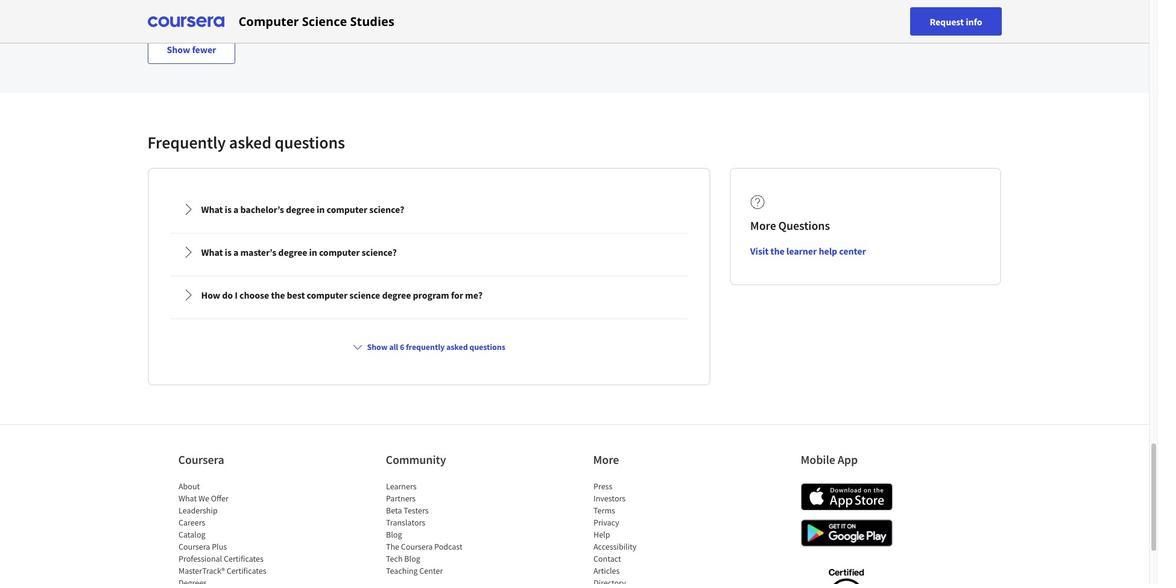 Task type: locate. For each thing, give the bounding box(es) containing it.
list item down articles link
[[594, 577, 696, 584]]

in down what is a bachelor's degree in computer science?
[[309, 246, 317, 258]]

bachelor's
[[241, 203, 284, 215]]

0 horizontal spatial list
[[178, 480, 281, 584]]

3 list from the left
[[594, 480, 696, 584]]

degree for master's
[[278, 246, 307, 258]]

1 horizontal spatial asked
[[447, 342, 468, 353]]

1 vertical spatial more
[[594, 452, 620, 467]]

coursera up tech blog link
[[401, 541, 433, 552]]

coursera inside the about what we offer leadership careers catalog coursera plus professional certificates mastertrack® certificates
[[178, 541, 210, 552]]

more up the press
[[594, 452, 620, 467]]

1 vertical spatial asked
[[447, 342, 468, 353]]

computer for bachelor's
[[327, 203, 368, 215]]

more for more questions
[[751, 218, 777, 233]]

beta testers link
[[386, 505, 429, 516]]

0 vertical spatial what
[[201, 203, 223, 215]]

0 vertical spatial computer
[[327, 203, 368, 215]]

computer
[[239, 13, 299, 29]]

1 horizontal spatial blog
[[404, 554, 420, 564]]

coursera down catalog
[[178, 541, 210, 552]]

1 vertical spatial what
[[201, 246, 223, 258]]

request
[[930, 15, 965, 27]]

a
[[234, 203, 239, 215], [234, 246, 239, 258]]

0 horizontal spatial list item
[[178, 577, 281, 584]]

degree inside dropdown button
[[278, 246, 307, 258]]

how do i choose the best computer science degree program for me?
[[201, 289, 483, 301]]

mastertrack® certificates link
[[178, 566, 266, 576]]

blog up the at left
[[386, 529, 402, 540]]

in inside dropdown button
[[317, 203, 325, 215]]

request info
[[930, 15, 983, 27]]

0 vertical spatial show
[[167, 43, 190, 56]]

2 vertical spatial what
[[178, 493, 197, 504]]

0 vertical spatial science?
[[369, 203, 405, 215]]

1 horizontal spatial show
[[367, 342, 388, 353]]

2 is from the top
[[225, 246, 232, 258]]

certificates
[[224, 554, 263, 564], [226, 566, 266, 576]]

testers
[[404, 505, 429, 516]]

1 horizontal spatial questions
[[470, 342, 506, 353]]

catalog link
[[178, 529, 205, 540]]

contact link
[[594, 554, 621, 564]]

is inside dropdown button
[[225, 203, 232, 215]]

science
[[350, 289, 380, 301]]

privacy
[[594, 517, 619, 528]]

the inside dropdown button
[[271, 289, 285, 301]]

2 vertical spatial degree
[[382, 289, 411, 301]]

list item for coursera
[[178, 577, 281, 584]]

is left master's
[[225, 246, 232, 258]]

more inside frequently asked questions element
[[751, 218, 777, 233]]

science? up what is a master's degree in computer science? dropdown button
[[369, 203, 405, 215]]

list item
[[178, 577, 281, 584], [594, 577, 696, 584]]

a left bachelor's
[[234, 203, 239, 215]]

degree right bachelor's
[[286, 203, 315, 215]]

0 horizontal spatial show
[[167, 43, 190, 56]]

a for master's
[[234, 246, 239, 258]]

1 is from the top
[[225, 203, 232, 215]]

science?
[[369, 203, 405, 215], [362, 246, 397, 258]]

what
[[201, 203, 223, 215], [201, 246, 223, 258], [178, 493, 197, 504]]

1 horizontal spatial list item
[[594, 577, 696, 584]]

0 vertical spatial is
[[225, 203, 232, 215]]

0 vertical spatial more
[[751, 218, 777, 233]]

science? inside dropdown button
[[362, 246, 397, 258]]

how
[[201, 289, 220, 301]]

what inside dropdown button
[[201, 246, 223, 258]]

list containing learners
[[386, 480, 489, 577]]

1 list item from the left
[[178, 577, 281, 584]]

coursera up about link
[[178, 452, 224, 467]]

list
[[178, 480, 281, 584], [386, 480, 489, 577], [594, 480, 696, 584]]

0 horizontal spatial questions
[[275, 132, 345, 153]]

show left all
[[367, 342, 388, 353]]

computer inside dropdown button
[[319, 246, 360, 258]]

show
[[167, 43, 190, 56], [367, 342, 388, 353]]

accessibility link
[[594, 541, 637, 552]]

what is a bachelor's degree in computer science?
[[201, 203, 405, 215]]

all
[[389, 342, 399, 353]]

science? up science
[[362, 246, 397, 258]]

press investors terms privacy help accessibility contact articles
[[594, 481, 637, 576]]

in
[[317, 203, 325, 215], [309, 246, 317, 258]]

the left best
[[271, 289, 285, 301]]

show inside button
[[167, 43, 190, 56]]

about link
[[178, 481, 200, 492]]

0 vertical spatial blog
[[386, 529, 402, 540]]

partners link
[[386, 493, 416, 504]]

science? for what is a bachelor's degree in computer science?
[[369, 203, 405, 215]]

what left bachelor's
[[201, 203, 223, 215]]

0 horizontal spatial more
[[594, 452, 620, 467]]

the right visit at right
[[771, 245, 785, 257]]

a inside dropdown button
[[234, 203, 239, 215]]

1 vertical spatial the
[[271, 289, 285, 301]]

accessibility
[[594, 541, 637, 552]]

what for what is a bachelor's degree in computer science?
[[201, 203, 223, 215]]

in up what is a master's degree in computer science?
[[317, 203, 325, 215]]

in inside dropdown button
[[309, 246, 317, 258]]

0 horizontal spatial the
[[271, 289, 285, 301]]

tech
[[386, 554, 403, 564]]

1 vertical spatial is
[[225, 246, 232, 258]]

degree
[[286, 203, 315, 215], [278, 246, 307, 258], [382, 289, 411, 301]]

certificates down professional certificates link
[[226, 566, 266, 576]]

logo of certified b corporation image
[[822, 562, 872, 584]]

leadership link
[[178, 505, 217, 516]]

coursera
[[178, 452, 224, 467], [178, 541, 210, 552], [401, 541, 433, 552]]

0 vertical spatial in
[[317, 203, 325, 215]]

collapsed list
[[168, 188, 690, 322]]

2 vertical spatial computer
[[307, 289, 348, 301]]

list for community
[[386, 480, 489, 577]]

do
[[222, 289, 233, 301]]

degree right master's
[[278, 246, 307, 258]]

0 horizontal spatial blog
[[386, 529, 402, 540]]

the
[[386, 541, 399, 552]]

for
[[451, 289, 464, 301]]

science? for what is a master's degree in computer science?
[[362, 246, 397, 258]]

6
[[400, 342, 405, 353]]

blog link
[[386, 529, 402, 540]]

computer for choose
[[307, 289, 348, 301]]

what up "how"
[[201, 246, 223, 258]]

a left master's
[[234, 246, 239, 258]]

list containing about
[[178, 480, 281, 584]]

1 vertical spatial show
[[367, 342, 388, 353]]

1 vertical spatial questions
[[470, 342, 506, 353]]

questions
[[275, 132, 345, 153], [470, 342, 506, 353]]

2 list item from the left
[[594, 577, 696, 584]]

beta
[[386, 505, 402, 516]]

visit the learner help center link
[[751, 245, 867, 257]]

community
[[386, 452, 446, 467]]

articles
[[594, 566, 620, 576]]

0 vertical spatial asked
[[229, 132, 272, 153]]

translators
[[386, 517, 425, 528]]

degree right science
[[382, 289, 411, 301]]

is inside dropdown button
[[225, 246, 232, 258]]

more up visit at right
[[751, 218, 777, 233]]

list containing press
[[594, 480, 696, 584]]

show all 6 frequently asked questions button
[[348, 336, 511, 358]]

professional
[[178, 554, 222, 564]]

1 vertical spatial science?
[[362, 246, 397, 258]]

1 a from the top
[[234, 203, 239, 215]]

list item down mastertrack® certificates link
[[178, 577, 281, 584]]

1 vertical spatial computer
[[319, 246, 360, 258]]

show for show fewer
[[167, 43, 190, 56]]

1 list from the left
[[178, 480, 281, 584]]

questions
[[779, 218, 831, 233]]

is left bachelor's
[[225, 203, 232, 215]]

info
[[967, 15, 983, 27]]

translators link
[[386, 517, 425, 528]]

1 vertical spatial degree
[[278, 246, 307, 258]]

1 vertical spatial a
[[234, 246, 239, 258]]

more
[[751, 218, 777, 233], [594, 452, 620, 467]]

coursera inside learners partners beta testers translators blog the coursera podcast tech blog teaching center
[[401, 541, 433, 552]]

a inside dropdown button
[[234, 246, 239, 258]]

blog up 'teaching center' link
[[404, 554, 420, 564]]

show fewer
[[167, 43, 216, 56]]

0 vertical spatial questions
[[275, 132, 345, 153]]

me?
[[465, 289, 483, 301]]

about what we offer leadership careers catalog coursera plus professional certificates mastertrack® certificates
[[178, 481, 266, 576]]

1 horizontal spatial more
[[751, 218, 777, 233]]

computer science studies
[[239, 13, 395, 29]]

fewer
[[192, 43, 216, 56]]

1 vertical spatial in
[[309, 246, 317, 258]]

science? inside dropdown button
[[369, 203, 405, 215]]

what we offer link
[[178, 493, 228, 504]]

i
[[235, 289, 238, 301]]

1 horizontal spatial the
[[771, 245, 785, 257]]

1 horizontal spatial list
[[386, 480, 489, 577]]

certificates up mastertrack® certificates link
[[224, 554, 263, 564]]

2 a from the top
[[234, 246, 239, 258]]

learner
[[787, 245, 818, 257]]

0 vertical spatial a
[[234, 203, 239, 215]]

show left fewer
[[167, 43, 190, 56]]

learners
[[386, 481, 417, 492]]

help link
[[594, 529, 610, 540]]

0 vertical spatial degree
[[286, 203, 315, 215]]

more for more
[[594, 452, 620, 467]]

show inside 'dropdown button'
[[367, 342, 388, 353]]

2 horizontal spatial list
[[594, 480, 696, 584]]

blog
[[386, 529, 402, 540], [404, 554, 420, 564]]

what for what is a master's degree in computer science?
[[201, 246, 223, 258]]

press
[[594, 481, 613, 492]]

2 list from the left
[[386, 480, 489, 577]]

visit
[[751, 245, 769, 257]]

asked
[[229, 132, 272, 153], [447, 342, 468, 353]]

in for master's
[[309, 246, 317, 258]]

what inside dropdown button
[[201, 203, 223, 215]]

what down about link
[[178, 493, 197, 504]]

catalog
[[178, 529, 205, 540]]



Task type: vqa. For each thing, say whether or not it's contained in the screenshot.
list containing Press
yes



Task type: describe. For each thing, give the bounding box(es) containing it.
app
[[838, 452, 858, 467]]

more questions
[[751, 218, 831, 233]]

the coursera podcast link
[[386, 541, 462, 552]]

privacy link
[[594, 517, 619, 528]]

choose
[[240, 289, 269, 301]]

0 horizontal spatial asked
[[229, 132, 272, 153]]

coursera image
[[148, 12, 224, 31]]

investors link
[[594, 493, 626, 504]]

request info button
[[911, 7, 1002, 36]]

questions inside 'dropdown button'
[[470, 342, 506, 353]]

asked inside 'dropdown button'
[[447, 342, 468, 353]]

frequently asked questions element
[[138, 132, 1012, 395]]

podcast
[[434, 541, 462, 552]]

is for master's
[[225, 246, 232, 258]]

teaching
[[386, 566, 418, 576]]

tech blog link
[[386, 554, 420, 564]]

program
[[413, 289, 450, 301]]

we
[[198, 493, 209, 504]]

what is a master's degree in computer science? button
[[172, 235, 686, 269]]

careers link
[[178, 517, 205, 528]]

investors
[[594, 493, 626, 504]]

studies
[[350, 13, 395, 29]]

1 vertical spatial blog
[[404, 554, 420, 564]]

list item for more
[[594, 577, 696, 584]]

what is a master's degree in computer science?
[[201, 246, 397, 258]]

show fewer button
[[148, 35, 236, 64]]

coursera plus link
[[178, 541, 227, 552]]

professional certificates link
[[178, 554, 263, 564]]

about
[[178, 481, 200, 492]]

coursera for about what we offer leadership careers catalog coursera plus professional certificates mastertrack® certificates
[[178, 541, 210, 552]]

show all 6 frequently asked questions
[[367, 342, 506, 353]]

science
[[302, 13, 347, 29]]

help
[[594, 529, 610, 540]]

frequently
[[148, 132, 226, 153]]

a for bachelor's
[[234, 203, 239, 215]]

0 vertical spatial certificates
[[224, 554, 263, 564]]

learners link
[[386, 481, 417, 492]]

plus
[[212, 541, 227, 552]]

visit the learner help center
[[751, 245, 867, 257]]

master's
[[241, 246, 277, 258]]

partners
[[386, 493, 416, 504]]

0 vertical spatial the
[[771, 245, 785, 257]]

center
[[840, 245, 867, 257]]

center
[[419, 566, 443, 576]]

get it on google play image
[[801, 520, 893, 547]]

teaching center link
[[386, 566, 443, 576]]

help
[[819, 245, 838, 257]]

terms
[[594, 505, 615, 516]]

what inside the about what we offer leadership careers catalog coursera plus professional certificates mastertrack® certificates
[[178, 493, 197, 504]]

in for bachelor's
[[317, 203, 325, 215]]

frequently
[[406, 342, 445, 353]]

mobile
[[801, 452, 836, 467]]

mastertrack®
[[178, 566, 225, 576]]

terms link
[[594, 505, 615, 516]]

best
[[287, 289, 305, 301]]

show for show all 6 frequently asked questions
[[367, 342, 388, 353]]

frequently asked questions
[[148, 132, 345, 153]]

offer
[[211, 493, 228, 504]]

how do i choose the best computer science degree program for me? button
[[172, 278, 686, 312]]

download on the app store image
[[801, 484, 893, 511]]

computer for master's
[[319, 246, 360, 258]]

mobile app
[[801, 452, 858, 467]]

learners partners beta testers translators blog the coursera podcast tech blog teaching center
[[386, 481, 462, 576]]

articles link
[[594, 566, 620, 576]]

is for bachelor's
[[225, 203, 232, 215]]

degree for bachelor's
[[286, 203, 315, 215]]

contact
[[594, 554, 621, 564]]

leadership
[[178, 505, 217, 516]]

careers
[[178, 517, 205, 528]]

list for coursera
[[178, 480, 281, 584]]

what is a bachelor's degree in computer science? button
[[172, 193, 686, 226]]

1 vertical spatial certificates
[[226, 566, 266, 576]]

press link
[[594, 481, 613, 492]]

coursera for learners partners beta testers translators blog the coursera podcast tech blog teaching center
[[401, 541, 433, 552]]

list for more
[[594, 480, 696, 584]]



